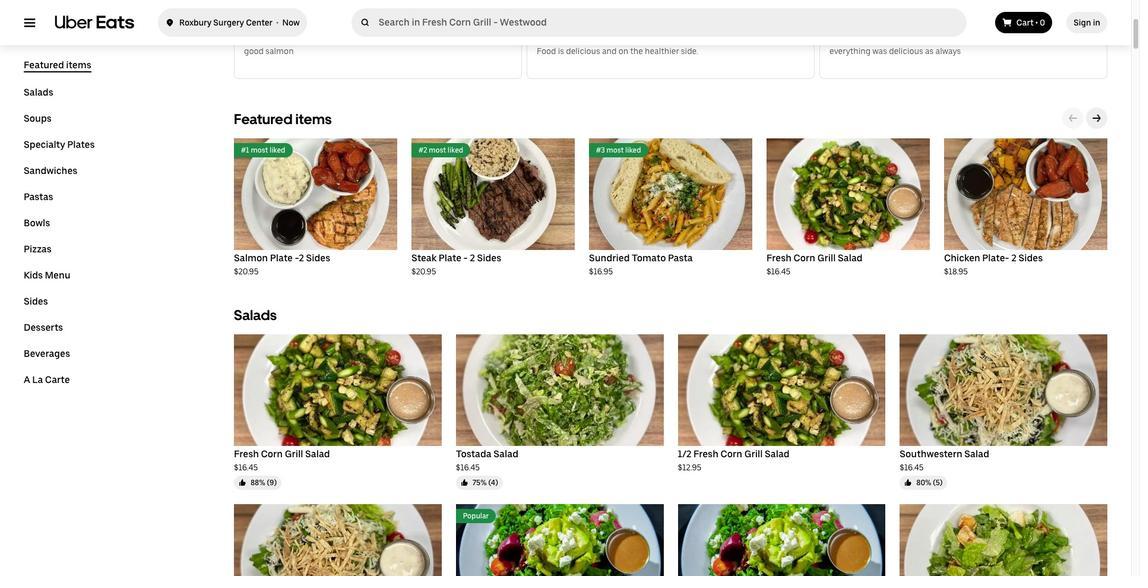 Task type: vqa. For each thing, say whether or not it's contained in the screenshot.
right delicious
yes



Task type: describe. For each thing, give the bounding box(es) containing it.
kids
[[24, 270, 43, 281]]

jerry
[[277, 12, 297, 22]]

#2
[[419, 146, 427, 154]]

steak plate - 2 sides $20.95
[[412, 252, 502, 276]]

$16.45 inside tostada salad $16.45
[[456, 463, 480, 472]]

good
[[244, 46, 264, 56]]

steak
[[412, 252, 437, 264]]

fresh inside 1/2 fresh corn grill salad $12.95
[[694, 449, 719, 460]]

as
[[926, 46, 934, 56]]

soups button
[[24, 113, 52, 125]]

roxbury
[[179, 18, 212, 27]]

center
[[246, 18, 273, 27]]

75% (4)
[[473, 479, 498, 487]]

75%
[[473, 479, 487, 487]]

plate for salmon
[[270, 252, 293, 264]]

salads button
[[24, 87, 53, 99]]

sandwiches button
[[24, 165, 77, 177]]

2 inside chicken plate- 2 sides $18.95
[[1012, 252, 1017, 264]]

weeks for everything
[[870, 26, 893, 35]]

soups
[[24, 113, 52, 124]]

#3
[[596, 146, 605, 154]]

88% (9)
[[251, 479, 277, 487]]

chicken
[[945, 252, 981, 264]]

(5)
[[933, 479, 943, 487]]

2 for salmon plate -2 sides
[[299, 252, 304, 264]]

delicious for as
[[889, 46, 924, 56]]

bowls button
[[24, 217, 50, 229]]

tostada salad $16.45
[[456, 449, 519, 472]]

0 horizontal spatial corn
[[261, 449, 283, 460]]

was
[[873, 46, 888, 56]]

everything was delicious as always
[[830, 46, 961, 56]]

jerry h. 3 weeks ago
[[277, 12, 324, 35]]

4 for was
[[863, 26, 868, 35]]

salad inside 1/2 fresh corn grill salad $12.95
[[765, 449, 790, 460]]

3
[[277, 26, 282, 35]]

everything
[[830, 46, 871, 56]]

1 • from the left
[[276, 18, 279, 27]]

1/2
[[678, 449, 692, 460]]

desserts
[[24, 322, 63, 333]]

liked for sundried
[[626, 146, 641, 154]]

1 vertical spatial fresh corn grill salad $16.45
[[234, 449, 330, 472]]

a la carte
[[24, 374, 70, 386]]

$18.95
[[945, 267, 968, 276]]

weeks inside jerry h. 3 weeks ago
[[284, 26, 307, 35]]

cart • 0
[[1017, 18, 1046, 27]]

main navigation menu image
[[24, 17, 36, 29]]

delicious for and
[[566, 46, 601, 56]]

$20.95 for steak
[[412, 267, 436, 276]]

pastas button
[[24, 191, 53, 203]]

weeks for food
[[577, 26, 601, 35]]

$12.95
[[678, 463, 702, 472]]

uber eats home image
[[55, 15, 134, 30]]

plate for steak
[[439, 252, 462, 264]]

1/2 fresh corn grill salad $12.95
[[678, 449, 790, 472]]

southwestern salad $16.45
[[900, 449, 990, 472]]

roxbury surgery center • now
[[179, 18, 300, 27]]

on
[[619, 46, 629, 56]]

is
[[558, 46, 564, 56]]

tomato
[[632, 252, 666, 264]]

2 horizontal spatial grill
[[818, 252, 836, 264]]

previous image
[[1069, 113, 1078, 123]]

4 weeks ago for was
[[863, 26, 910, 35]]

carte
[[45, 374, 70, 386]]

desserts button
[[24, 322, 63, 334]]

liked for steak
[[448, 146, 464, 154]]

4 for is
[[570, 26, 575, 35]]

- for salmon
[[295, 252, 299, 264]]

bowls
[[24, 217, 50, 229]]

80% (5)
[[917, 479, 943, 487]]

ago for everything was delicious as always
[[895, 26, 910, 35]]

(4)
[[489, 479, 498, 487]]

1 vertical spatial items
[[296, 111, 332, 128]]

grill inside 1/2 fresh corn grill salad $12.95
[[745, 449, 763, 460]]

Search in Fresh Corn Grill - Westwood text field
[[379, 17, 962, 29]]

pasta
[[668, 252, 693, 264]]

items inside featured items button
[[66, 59, 91, 71]]

featured items button
[[24, 59, 91, 72]]

joan s. image
[[830, 10, 858, 38]]

sundried tomato pasta $16.95
[[589, 252, 693, 276]]

#3 most liked
[[596, 146, 641, 154]]

sides inside chicken plate- 2 sides $18.95
[[1019, 252, 1043, 264]]

1 horizontal spatial featured items
[[234, 111, 332, 128]]

and
[[602, 46, 617, 56]]

plate-
[[983, 252, 1010, 264]]

featured inside button
[[24, 59, 64, 71]]

$20.95 for salmon
[[234, 267, 259, 276]]

sundried
[[589, 252, 630, 264]]

sign in
[[1074, 18, 1101, 27]]

popular
[[463, 512, 489, 520]]

#1 most liked
[[241, 146, 285, 154]]

#2 most liked
[[419, 146, 464, 154]]

0 vertical spatial fresh corn grill salad $16.45
[[767, 252, 863, 276]]

sides inside navigation
[[24, 296, 48, 307]]

food is delicious and on the healthier side.
[[537, 46, 699, 56]]

salad inside southwestern salad $16.45
[[965, 449, 990, 460]]

salmon plate -2 sides $20.95
[[234, 252, 330, 276]]



Task type: locate. For each thing, give the bounding box(es) containing it.
2 4 from the left
[[863, 26, 868, 35]]

thumb up image left 80%
[[905, 479, 912, 487]]

featured items up "salads" button
[[24, 59, 91, 71]]

sandwiches
[[24, 165, 77, 176]]

0 horizontal spatial -
[[295, 252, 299, 264]]

surgery
[[213, 18, 244, 27]]

0 horizontal spatial thumb up image
[[239, 479, 246, 487]]

liked right #2
[[448, 146, 464, 154]]

1 thumb up image from the left
[[239, 479, 246, 487]]

2 plate from the left
[[439, 252, 462, 264]]

kids menu
[[24, 270, 70, 281]]

thumb up image for fresh corn grill salad
[[239, 479, 246, 487]]

2 horizontal spatial ago
[[895, 26, 910, 35]]

1 horizontal spatial most
[[429, 146, 446, 154]]

2 - from the left
[[464, 252, 468, 264]]

0 vertical spatial items
[[66, 59, 91, 71]]

healthier
[[645, 46, 679, 56]]

$16.45 inside southwestern salad $16.45
[[900, 463, 924, 472]]

$20.95 inside steak plate - 2 sides $20.95
[[412, 267, 436, 276]]

salad inside tostada salad $16.45
[[494, 449, 519, 460]]

cart
[[1017, 18, 1034, 27]]

liked right #3
[[626, 146, 641, 154]]

most for sundried
[[607, 146, 624, 154]]

liked for salmon
[[270, 146, 285, 154]]

thumb up image
[[239, 479, 246, 487], [905, 479, 912, 487]]

2 thumb up image from the left
[[905, 479, 912, 487]]

grill
[[818, 252, 836, 264], [285, 449, 303, 460], [745, 449, 763, 460]]

2 4 weeks ago from the left
[[863, 26, 910, 35]]

1 horizontal spatial salads
[[234, 307, 277, 324]]

plate inside steak plate - 2 sides $20.95
[[439, 252, 462, 264]]

1 horizontal spatial ago
[[602, 26, 617, 35]]

featured up "#1 most liked" at the left top of the page
[[234, 111, 293, 128]]

corn
[[794, 252, 816, 264], [261, 449, 283, 460], [721, 449, 743, 460]]

corn inside 1/2 fresh corn grill salad $12.95
[[721, 449, 743, 460]]

1 plate from the left
[[270, 252, 293, 264]]

featured items inside navigation
[[24, 59, 91, 71]]

2 most from the left
[[429, 146, 446, 154]]

1 horizontal spatial items
[[296, 111, 332, 128]]

$16.95
[[589, 267, 613, 276]]

featured up "salads" button
[[24, 59, 64, 71]]

pastas
[[24, 191, 53, 203]]

beverages
[[24, 348, 70, 359]]

sign
[[1074, 18, 1092, 27]]

4 weeks ago up "was" at the right top
[[863, 26, 910, 35]]

1 horizontal spatial 4
[[863, 26, 868, 35]]

delicious
[[566, 46, 601, 56], [889, 46, 924, 56]]

1 horizontal spatial fresh corn grill salad $16.45
[[767, 252, 863, 276]]

la
[[32, 374, 43, 386]]

2 for steak plate - 2 sides
[[470, 252, 475, 264]]

weeks down the h.
[[284, 26, 307, 35]]

beverages button
[[24, 348, 70, 360]]

deliver to image
[[165, 15, 175, 30]]

$20.95 down 'salmon'
[[234, 267, 259, 276]]

2 $20.95 from the left
[[412, 267, 436, 276]]

1 horizontal spatial 2
[[470, 252, 475, 264]]

sign in link
[[1067, 12, 1108, 33]]

2 horizontal spatial most
[[607, 146, 624, 154]]

$16.45
[[767, 267, 791, 276], [234, 463, 258, 472], [456, 463, 480, 472], [900, 463, 924, 472]]

1 4 from the left
[[570, 26, 575, 35]]

4 right joan s. icon
[[863, 26, 868, 35]]

plate right the steak
[[439, 252, 462, 264]]

2 delicious from the left
[[889, 46, 924, 56]]

3 weeks from the left
[[870, 26, 893, 35]]

navigation containing featured items
[[24, 59, 206, 400]]

2 right "plate-"
[[1012, 252, 1017, 264]]

4 weeks ago
[[570, 26, 617, 35], [863, 26, 910, 35]]

liked
[[270, 146, 285, 154], [448, 146, 464, 154], [626, 146, 641, 154]]

1 horizontal spatial liked
[[448, 146, 464, 154]]

0 horizontal spatial items
[[66, 59, 91, 71]]

1 weeks from the left
[[284, 26, 307, 35]]

1 vertical spatial featured items
[[234, 111, 332, 128]]

•
[[276, 18, 279, 27], [1036, 18, 1039, 27]]

jerry h. image
[[244, 10, 273, 38]]

0 horizontal spatial grill
[[285, 449, 303, 460]]

specialty
[[24, 139, 65, 150]]

2 ago from the left
[[602, 26, 617, 35]]

0 horizontal spatial liked
[[270, 146, 285, 154]]

pizzas
[[24, 244, 52, 255]]

0 horizontal spatial featured items
[[24, 59, 91, 71]]

eva f. image
[[537, 10, 566, 38]]

1 horizontal spatial weeks
[[577, 26, 601, 35]]

0 horizontal spatial fresh corn grill salad $16.45
[[234, 449, 330, 472]]

3 most from the left
[[607, 146, 624, 154]]

salads inside navigation
[[24, 87, 53, 98]]

specialty plates
[[24, 139, 95, 150]]

ago inside jerry h. 3 weeks ago
[[309, 26, 324, 35]]

4 right eva f. image
[[570, 26, 575, 35]]

thumb up image
[[461, 479, 468, 487]]

ago up and
[[602, 26, 617, 35]]

2 right the steak
[[470, 252, 475, 264]]

0 horizontal spatial 4 weeks ago
[[570, 26, 617, 35]]

menu
[[45, 270, 70, 281]]

2 2 from the left
[[470, 252, 475, 264]]

most for steak
[[429, 146, 446, 154]]

2 • from the left
[[1036, 18, 1039, 27]]

most for salmon
[[251, 146, 268, 154]]

featured items
[[24, 59, 91, 71], [234, 111, 332, 128]]

plate
[[270, 252, 293, 264], [439, 252, 462, 264]]

plate inside salmon plate -2 sides $20.95
[[270, 252, 293, 264]]

- right 'salmon'
[[295, 252, 299, 264]]

salads
[[24, 87, 53, 98], [234, 307, 277, 324]]

1 ago from the left
[[309, 26, 324, 35]]

sides inside steak plate - 2 sides $20.95
[[477, 252, 502, 264]]

thumb up image for southwestern salad
[[905, 479, 912, 487]]

1 most from the left
[[251, 146, 268, 154]]

- right the steak
[[464, 252, 468, 264]]

1 horizontal spatial 4 weeks ago
[[863, 26, 910, 35]]

1 horizontal spatial delicious
[[889, 46, 924, 56]]

1 horizontal spatial fresh
[[694, 449, 719, 460]]

fresh corn grill salad $16.45
[[767, 252, 863, 276], [234, 449, 330, 472]]

#1
[[241, 146, 249, 154]]

pizzas button
[[24, 244, 52, 255]]

2 horizontal spatial weeks
[[870, 26, 893, 35]]

1 4 weeks ago from the left
[[570, 26, 617, 35]]

delicious right 'is'
[[566, 46, 601, 56]]

1 horizontal spatial •
[[1036, 18, 1039, 27]]

0 horizontal spatial weeks
[[284, 26, 307, 35]]

1 horizontal spatial corn
[[721, 449, 743, 460]]

2 right 'salmon'
[[299, 252, 304, 264]]

(9)
[[267, 479, 277, 487]]

1 horizontal spatial grill
[[745, 449, 763, 460]]

- inside salmon plate -2 sides $20.95
[[295, 252, 299, 264]]

80%
[[917, 479, 932, 487]]

- inside steak plate - 2 sides $20.95
[[464, 252, 468, 264]]

good salmon
[[244, 46, 294, 56]]

navigation
[[24, 59, 206, 400]]

always
[[936, 46, 961, 56]]

4 weeks ago up and
[[570, 26, 617, 35]]

$20.95 down the steak
[[412, 267, 436, 276]]

$20.95
[[234, 267, 259, 276], [412, 267, 436, 276]]

1 horizontal spatial featured
[[234, 111, 293, 128]]

the
[[631, 46, 643, 56]]

0 horizontal spatial salads
[[24, 87, 53, 98]]

2 inside steak plate - 2 sides $20.95
[[470, 252, 475, 264]]

ago up everything was delicious as always
[[895, 26, 910, 35]]

1 - from the left
[[295, 252, 299, 264]]

weeks up "was" at the right top
[[870, 26, 893, 35]]

chicken plate- 2 sides $18.95
[[945, 252, 1043, 276]]

0 horizontal spatial featured
[[24, 59, 64, 71]]

0 horizontal spatial delicious
[[566, 46, 601, 56]]

$20.95 inside salmon plate -2 sides $20.95
[[234, 267, 259, 276]]

2 inside salmon plate -2 sides $20.95
[[299, 252, 304, 264]]

most right #3
[[607, 146, 624, 154]]

most right #1
[[251, 146, 268, 154]]

food
[[537, 46, 556, 56]]

-
[[295, 252, 299, 264], [464, 252, 468, 264]]

1 vertical spatial featured
[[234, 111, 293, 128]]

0 horizontal spatial 2
[[299, 252, 304, 264]]

ago
[[309, 26, 324, 35], [602, 26, 617, 35], [895, 26, 910, 35]]

1 horizontal spatial -
[[464, 252, 468, 264]]

salmon
[[234, 252, 268, 264]]

0 vertical spatial featured
[[24, 59, 64, 71]]

salads up soups on the left of the page
[[24, 87, 53, 98]]

ago for food is delicious and on the healthier side.
[[602, 26, 617, 35]]

now
[[282, 18, 300, 27]]

weeks up food is delicious and on the healthier side.
[[577, 26, 601, 35]]

0 horizontal spatial $20.95
[[234, 267, 259, 276]]

88%
[[251, 479, 265, 487]]

specialty plates button
[[24, 139, 95, 151]]

2 horizontal spatial 2
[[1012, 252, 1017, 264]]

2
[[299, 252, 304, 264], [470, 252, 475, 264], [1012, 252, 1017, 264]]

2 liked from the left
[[448, 146, 464, 154]]

sides button
[[24, 296, 48, 308]]

liked right #1
[[270, 146, 285, 154]]

- for steak
[[464, 252, 468, 264]]

1 vertical spatial salads
[[234, 307, 277, 324]]

plates
[[67, 139, 95, 150]]

• left now
[[276, 18, 279, 27]]

thumb up image left '88%'
[[239, 479, 246, 487]]

1 2 from the left
[[299, 252, 304, 264]]

tostada
[[456, 449, 492, 460]]

kids menu button
[[24, 270, 70, 282]]

items
[[66, 59, 91, 71], [296, 111, 332, 128]]

3 2 from the left
[[1012, 252, 1017, 264]]

plate right 'salmon'
[[270, 252, 293, 264]]

delicious left as
[[889, 46, 924, 56]]

0 horizontal spatial fresh
[[234, 449, 259, 460]]

0 horizontal spatial ago
[[309, 26, 324, 35]]

a la carte button
[[24, 374, 70, 386]]

0
[[1040, 18, 1046, 27]]

• left 0
[[1036, 18, 1039, 27]]

most
[[251, 146, 268, 154], [429, 146, 446, 154], [607, 146, 624, 154]]

2 weeks from the left
[[577, 26, 601, 35]]

0 vertical spatial salads
[[24, 87, 53, 98]]

0 vertical spatial featured items
[[24, 59, 91, 71]]

4 weeks ago for is
[[570, 26, 617, 35]]

southwestern
[[900, 449, 963, 460]]

1 delicious from the left
[[566, 46, 601, 56]]

side.
[[681, 46, 699, 56]]

0 horizontal spatial 4
[[570, 26, 575, 35]]

1 horizontal spatial thumb up image
[[905, 479, 912, 487]]

in
[[1094, 18, 1101, 27]]

1 liked from the left
[[270, 146, 285, 154]]

sides
[[306, 252, 330, 264], [477, 252, 502, 264], [1019, 252, 1043, 264], [24, 296, 48, 307]]

3 ago from the left
[[895, 26, 910, 35]]

0 horizontal spatial •
[[276, 18, 279, 27]]

2 horizontal spatial liked
[[626, 146, 641, 154]]

ago right now
[[309, 26, 324, 35]]

sides inside salmon plate -2 sides $20.95
[[306, 252, 330, 264]]

featured items up "#1 most liked" at the left top of the page
[[234, 111, 332, 128]]

next image
[[1093, 113, 1102, 123]]

3 liked from the left
[[626, 146, 641, 154]]

1 horizontal spatial $20.95
[[412, 267, 436, 276]]

a
[[24, 374, 30, 386]]

0 horizontal spatial plate
[[270, 252, 293, 264]]

salmon
[[266, 46, 294, 56]]

salads down 'salmon'
[[234, 307, 277, 324]]

featured
[[24, 59, 64, 71], [234, 111, 293, 128]]

1 $20.95 from the left
[[234, 267, 259, 276]]

2 horizontal spatial fresh
[[767, 252, 792, 264]]

most right #2
[[429, 146, 446, 154]]

2 horizontal spatial corn
[[794, 252, 816, 264]]

4
[[570, 26, 575, 35], [863, 26, 868, 35]]

h.
[[299, 12, 307, 22]]

0 horizontal spatial most
[[251, 146, 268, 154]]

1 horizontal spatial plate
[[439, 252, 462, 264]]



